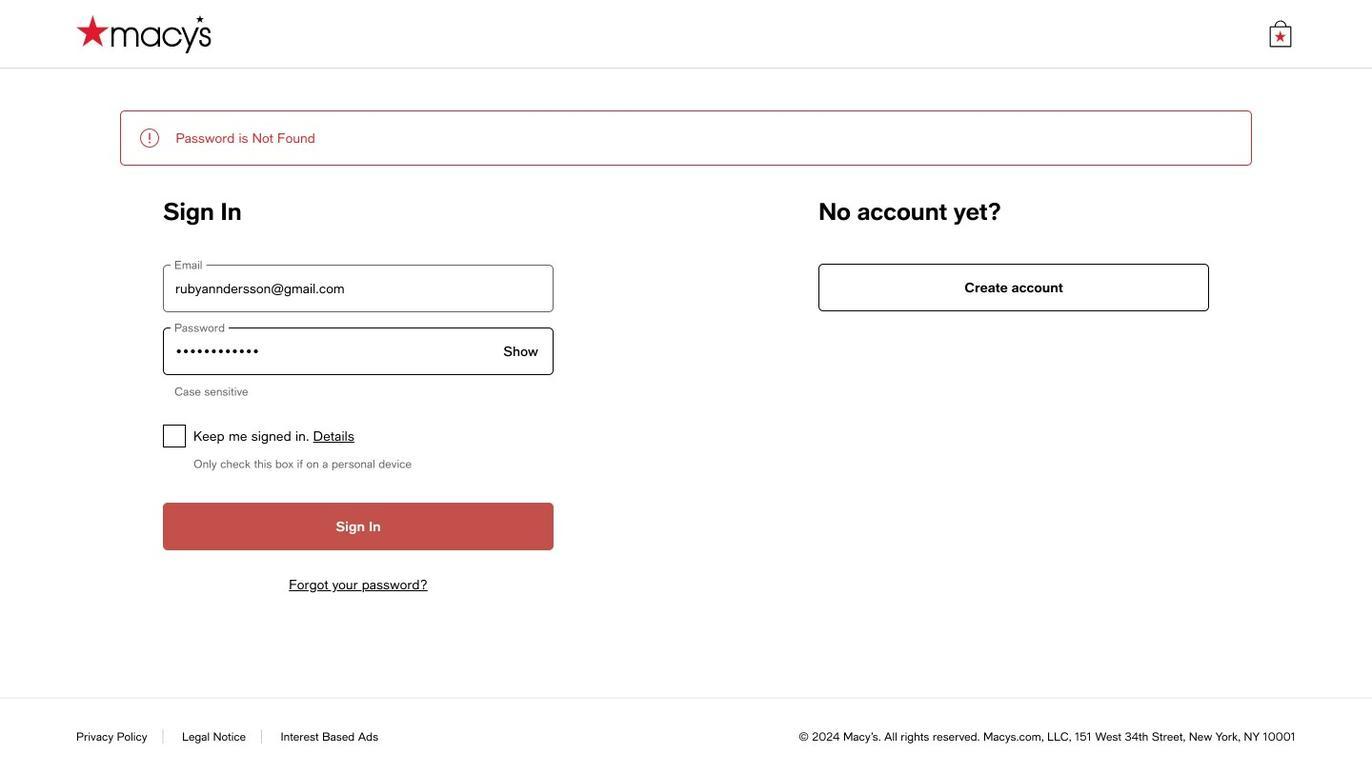 Task type: describe. For each thing, give the bounding box(es) containing it.
shopping bag has 0 items image
[[1268, 20, 1294, 47]]



Task type: locate. For each thing, give the bounding box(es) containing it.
None checkbox
[[163, 425, 186, 448]]

  email field
[[163, 265, 554, 313]]

  password field
[[163, 328, 554, 376]]

error image
[[138, 127, 161, 150]]



Task type: vqa. For each thing, say whether or not it's contained in the screenshot.
 password field at the top left
yes



